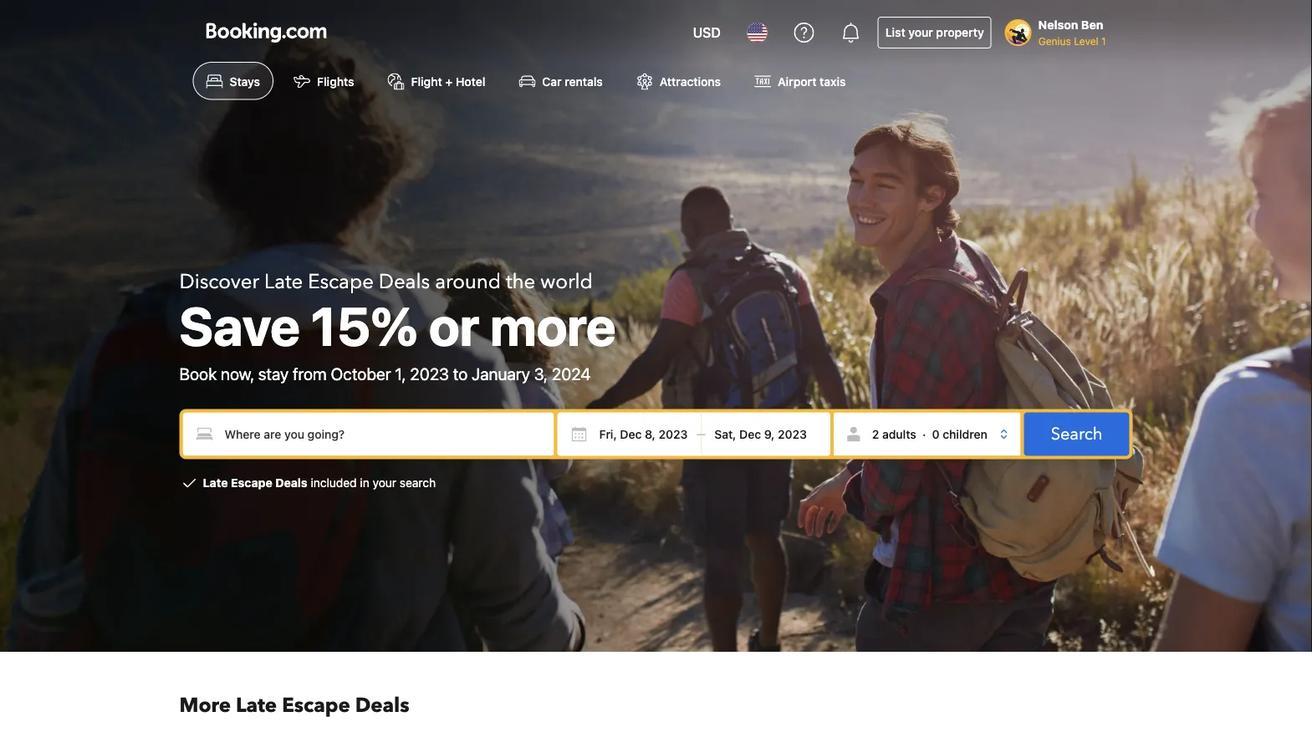 Task type: describe. For each thing, give the bounding box(es) containing it.
discover
[[179, 269, 259, 296]]

1 vertical spatial escape
[[231, 476, 273, 490]]

1 horizontal spatial your
[[909, 26, 933, 39]]

nelson ben genius level 1
[[1039, 18, 1106, 47]]

or
[[429, 294, 480, 357]]

nelson
[[1039, 18, 1079, 32]]

flight
[[411, 74, 442, 88]]

airport
[[778, 74, 817, 88]]

late for discover late escape deals around the world save 15% or more book now, stay from october 1, 2023 to january 3, 2024
[[264, 269, 303, 296]]

escape for discover late escape deals around the world save 15% or more book now, stay from october 1, 2023 to january 3, 2024
[[308, 269, 374, 296]]

sat,
[[715, 428, 736, 441]]

dec for fri,
[[620, 428, 642, 441]]

adults
[[882, 428, 917, 441]]

usd button
[[683, 13, 731, 53]]

attractions
[[660, 74, 721, 88]]

deals for discover late escape deals around the world save 15% or more book now, stay from october 1, 2023 to january 3, 2024
[[379, 269, 430, 296]]

0
[[932, 428, 940, 441]]

15%
[[311, 294, 418, 357]]

more late escape deals
[[179, 692, 410, 720]]

9,
[[764, 428, 775, 441]]

3,
[[534, 364, 548, 384]]

search
[[1051, 423, 1103, 446]]

stays
[[230, 74, 260, 88]]

booking.com online hotel reservations image
[[206, 23, 327, 43]]

list your property
[[886, 26, 984, 39]]

flight + hotel link
[[374, 62, 499, 100]]

2 adults · 0 children
[[872, 428, 988, 441]]

airport taxis link
[[741, 62, 859, 100]]

car rentals
[[542, 74, 603, 88]]

in
[[360, 476, 370, 490]]

stay
[[258, 364, 289, 384]]

included
[[311, 476, 357, 490]]

escape for more late escape deals
[[282, 692, 350, 720]]

airport taxis
[[778, 74, 846, 88]]

the
[[506, 269, 536, 296]]

car rentals link
[[506, 62, 616, 100]]

1 vertical spatial deals
[[275, 476, 308, 490]]

from
[[293, 364, 327, 384]]

ben
[[1082, 18, 1104, 32]]

1
[[1102, 35, 1106, 47]]

deals for more late escape deals
[[355, 692, 410, 720]]

1,
[[395, 364, 406, 384]]

svg image for fri,
[[571, 426, 588, 443]]

fri, dec 8, 2023
[[599, 428, 688, 441]]

none search field containing search
[[179, 410, 1133, 460]]

genius
[[1039, 35, 1071, 47]]



Task type: vqa. For each thing, say whether or not it's contained in the screenshot.
24 in Price for 2 days from US$36.68 Fri 22 Dec – Sun 24 Dec
no



Task type: locate. For each thing, give the bounding box(es) containing it.
Type your destination search field
[[183, 413, 554, 456]]

flights
[[317, 74, 354, 88]]

2023 for fri,
[[659, 428, 688, 441]]

fri,
[[599, 428, 617, 441]]

2023 inside discover late escape deals around the world save 15% or more book now, stay from october 1, 2023 to january 3, 2024
[[410, 364, 449, 384]]

car
[[542, 74, 562, 88]]

0 horizontal spatial dec
[[620, 428, 642, 441]]

late for more late escape deals
[[236, 692, 277, 720]]

save
[[179, 294, 300, 357]]

property
[[936, 26, 984, 39]]

late inside discover late escape deals around the world save 15% or more book now, stay from october 1, 2023 to january 3, 2024
[[264, 269, 303, 296]]

9
[[763, 419, 768, 428]]

flights link
[[280, 62, 368, 100]]

your right in
[[373, 476, 397, 490]]

dec for sat,
[[740, 428, 761, 441]]

2023 right 8,
[[659, 428, 688, 441]]

2 svg image from the left
[[715, 426, 731, 443]]

0 vertical spatial escape
[[308, 269, 374, 296]]

dec left 9
[[740, 428, 761, 441]]

sat, dec 9, 2023
[[715, 428, 807, 441]]

stays link
[[193, 62, 274, 100]]

2023
[[410, 364, 449, 384], [659, 428, 688, 441], [778, 428, 807, 441]]

1 horizontal spatial 2023
[[659, 428, 688, 441]]

attractions link
[[623, 62, 734, 100]]

late escape deals included in your search
[[203, 476, 436, 490]]

search
[[400, 476, 436, 490]]

around
[[435, 269, 501, 296]]

0 horizontal spatial svg image
[[571, 426, 588, 443]]

discover late escape deals around the world save 15% or more book now, stay from october 1, 2023 to january 3, 2024
[[179, 269, 616, 384]]

late
[[264, 269, 303, 296], [203, 476, 228, 490], [236, 692, 277, 720]]

rentals
[[565, 74, 603, 88]]

2 dec from the left
[[740, 428, 761, 441]]

1 dec from the left
[[620, 428, 642, 441]]

2 horizontal spatial 2023
[[778, 428, 807, 441]]

deals
[[379, 269, 430, 296], [275, 476, 308, 490], [355, 692, 410, 720]]

to
[[453, 364, 468, 384]]

escape
[[308, 269, 374, 296], [231, 476, 273, 490], [282, 692, 350, 720]]

escape inside discover late escape deals around the world save 15% or more book now, stay from october 1, 2023 to january 3, 2024
[[308, 269, 374, 296]]

svg image for sat,
[[715, 426, 731, 443]]

october
[[331, 364, 391, 384]]

svg image left fri,
[[571, 426, 588, 443]]

+
[[445, 74, 453, 88]]

2023 for sat,
[[778, 428, 807, 441]]

list
[[886, 26, 906, 39]]

2 vertical spatial deals
[[355, 692, 410, 720]]

1 horizontal spatial dec
[[740, 428, 761, 441]]

1 vertical spatial your
[[373, 476, 397, 490]]

level
[[1074, 35, 1099, 47]]

your
[[909, 26, 933, 39], [373, 476, 397, 490]]

list your property link
[[878, 17, 992, 49]]

0 vertical spatial deals
[[379, 269, 430, 296]]

2 vertical spatial late
[[236, 692, 277, 720]]

more
[[179, 692, 231, 720]]

flight + hotel
[[411, 74, 485, 88]]

·
[[923, 428, 926, 441]]

taxis
[[820, 74, 846, 88]]

children
[[943, 428, 988, 441]]

0 horizontal spatial 2023
[[410, 364, 449, 384]]

1 horizontal spatial svg image
[[715, 426, 731, 443]]

2023 right "1," at the left of page
[[410, 364, 449, 384]]

2 vertical spatial escape
[[282, 692, 350, 720]]

hotel
[[456, 74, 485, 88]]

0 vertical spatial your
[[909, 26, 933, 39]]

your right list on the top right
[[909, 26, 933, 39]]

2023 right the 9,
[[778, 428, 807, 441]]

1 svg image from the left
[[571, 426, 588, 443]]

usd
[[693, 25, 721, 41]]

None search field
[[179, 410, 1133, 460]]

1 vertical spatial late
[[203, 476, 228, 490]]

dec
[[620, 428, 642, 441], [740, 428, 761, 441]]

2024
[[552, 364, 591, 384]]

search button
[[1024, 413, 1130, 456]]

0 vertical spatial late
[[264, 269, 303, 296]]

2
[[872, 428, 879, 441]]

svg image left 9
[[715, 426, 731, 443]]

now,
[[221, 364, 254, 384]]

dec left 8,
[[620, 428, 642, 441]]

more
[[490, 294, 616, 357]]

deals inside discover late escape deals around the world save 15% or more book now, stay from october 1, 2023 to january 3, 2024
[[379, 269, 430, 296]]

january
[[472, 364, 530, 384]]

svg image
[[571, 426, 588, 443], [715, 426, 731, 443]]

0 horizontal spatial your
[[373, 476, 397, 490]]

8,
[[645, 428, 656, 441]]

book
[[179, 364, 217, 384]]

world
[[541, 269, 593, 296]]



